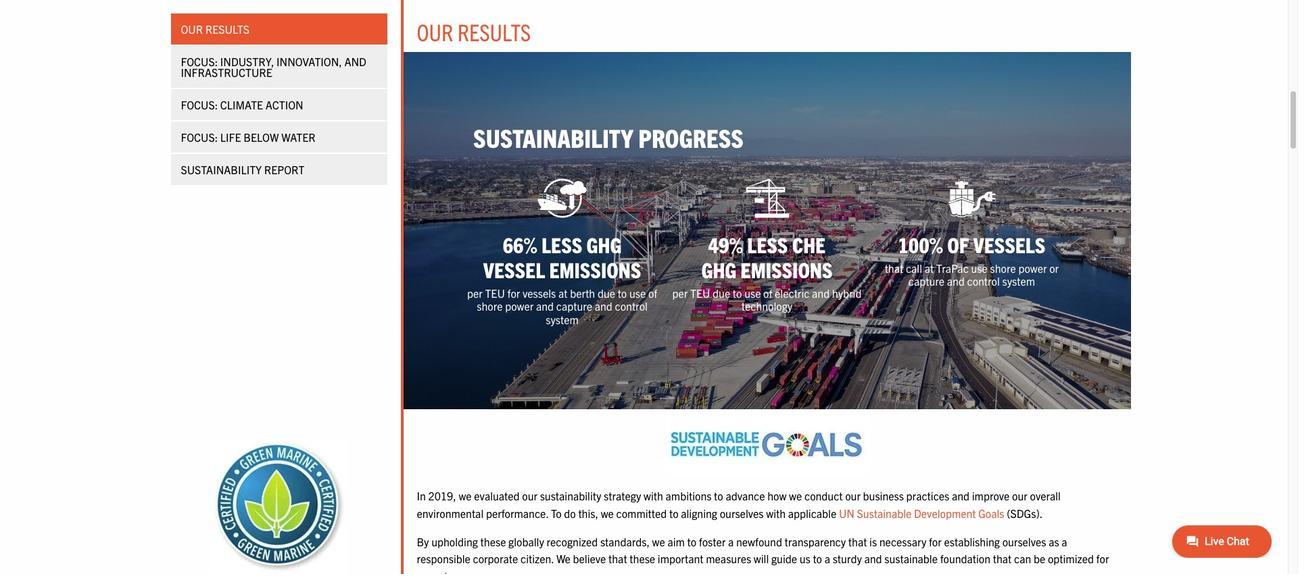 Task type: vqa. For each thing, say whether or not it's contained in the screenshot.
Focus: Industry, Innovation, And Infrastructure link on the left top of the page
yes



Task type: locate. For each thing, give the bounding box(es) containing it.
focus: life below water
[[181, 131, 316, 144]]

with down how
[[766, 507, 786, 521]]

less inside '49% less che ghg emissions per teu due to use of electric and hybrid technology'
[[747, 231, 788, 258]]

with up committed
[[644, 490, 663, 503]]

1 horizontal spatial less
[[747, 231, 788, 258]]

innovation,
[[277, 55, 342, 68]]

0 horizontal spatial with
[[644, 490, 663, 503]]

can
[[1014, 553, 1032, 566]]

un sustainable development goals link
[[839, 507, 1005, 521]]

focus: inside focus: industry, innovation, and infrastructure
[[181, 55, 218, 68]]

and
[[345, 55, 366, 68]]

and left berth
[[536, 300, 554, 313]]

1 vertical spatial control
[[615, 300, 648, 313]]

capture
[[909, 275, 945, 288], [556, 300, 592, 313]]

goals
[[979, 507, 1005, 521]]

we left aim
[[652, 535, 665, 549]]

capture down 100%
[[909, 275, 945, 288]]

do
[[564, 507, 576, 521]]

1 horizontal spatial sustainability
[[473, 122, 633, 153]]

at right call
[[925, 262, 934, 275]]

shore down vessel
[[477, 300, 503, 313]]

0 horizontal spatial per
[[467, 287, 483, 300]]

focus: left climate
[[181, 98, 218, 112]]

that left call
[[885, 262, 904, 275]]

1 vertical spatial power
[[505, 300, 534, 313]]

per inside 66% less ghg vessel emissions per teu for vessels at berth due to use of shore power and capture and control system
[[467, 287, 483, 300]]

focus: industry, innovation, and infrastructure link
[[171, 46, 387, 88]]

we
[[459, 490, 472, 503], [789, 490, 802, 503], [601, 507, 614, 521], [652, 535, 665, 549]]

focus:
[[181, 55, 218, 68], [181, 98, 218, 112], [181, 131, 218, 144]]

1 horizontal spatial of
[[764, 287, 773, 300]]

0 horizontal spatial for
[[508, 287, 520, 300]]

control right berth
[[615, 300, 648, 313]]

teu inside '49% less che ghg emissions per teu due to use of electric and hybrid technology'
[[691, 287, 710, 300]]

1 per from the left
[[467, 287, 483, 300]]

0 horizontal spatial due
[[598, 287, 615, 300]]

by upholding these globally recognized standards, we aim to foster a newfound transparency that is necessary for establishing ourselves as a responsible corporate citizen. we believe that these important measures will guide us to a sturdy and sustainable foundation that can be optimized for years to come.
[[417, 535, 1109, 575]]

1 horizontal spatial a
[[825, 553, 830, 566]]

these up corporate
[[481, 535, 506, 549]]

recognized
[[547, 535, 598, 549]]

less
[[542, 231, 582, 258], [747, 231, 788, 258]]

that left "is"
[[849, 535, 867, 549]]

1 focus: from the top
[[181, 55, 218, 68]]

capture inside 100% of vessels that call at trapac use shore power or capture and control system
[[909, 275, 945, 288]]

due
[[598, 287, 615, 300], [713, 287, 731, 300]]

1 horizontal spatial capture
[[909, 275, 945, 288]]

ourselves down advance
[[720, 507, 764, 521]]

3 focus: from the top
[[181, 131, 218, 144]]

ourselves up the can
[[1003, 535, 1047, 549]]

control down vessels at the right of page
[[967, 275, 1000, 288]]

1 horizontal spatial ghg
[[702, 256, 737, 283]]

focus: for focus: climate action
[[181, 98, 218, 112]]

2 teu from the left
[[691, 287, 710, 300]]

emissions up electric
[[741, 256, 833, 283]]

1 horizontal spatial shore
[[990, 262, 1016, 275]]

to down the 49%
[[733, 287, 742, 300]]

system down berth
[[546, 313, 579, 326]]

0 vertical spatial capture
[[909, 275, 945, 288]]

66% less ghg vessel emissions per teu for vessels at berth due to use of shore power and capture and control system
[[467, 231, 657, 326]]

at inside 100% of vessels that call at trapac use shore power or capture and control system
[[925, 262, 934, 275]]

emissions up berth
[[549, 256, 641, 283]]

for right optimized
[[1097, 553, 1109, 566]]

use right berth
[[630, 287, 646, 300]]

to right berth
[[618, 287, 627, 300]]

2 emissions from the left
[[741, 256, 833, 283]]

1 vertical spatial capture
[[556, 300, 592, 313]]

2 due from the left
[[713, 287, 731, 300]]

water
[[281, 131, 316, 144]]

use left electric
[[745, 287, 761, 300]]

trapac
[[937, 262, 969, 275]]

to right aim
[[688, 535, 697, 549]]

in 2019, we evaluated our sustainability strategy with ambitions to advance how we conduct our business practices and improve our overall environmental performance. to do this, we committed to aligning ourselves with applicable
[[417, 490, 1061, 521]]

to right us
[[813, 553, 822, 566]]

teu inside 66% less ghg vessel emissions per teu for vessels at berth due to use of shore power and capture and control system
[[485, 287, 505, 300]]

for down the un sustainable development goals (sdgs).
[[929, 535, 942, 549]]

focus: left life
[[181, 131, 218, 144]]

0 horizontal spatial teu
[[485, 287, 505, 300]]

1 vertical spatial for
[[929, 535, 942, 549]]

a left sturdy
[[825, 553, 830, 566]]

2 vertical spatial for
[[1097, 553, 1109, 566]]

0 horizontal spatial power
[[505, 300, 534, 313]]

ourselves
[[720, 507, 764, 521], [1003, 535, 1047, 549]]

and up development
[[952, 490, 970, 503]]

2 horizontal spatial of
[[948, 231, 969, 258]]

power left or
[[1019, 262, 1047, 275]]

by
[[417, 535, 429, 549]]

2 less from the left
[[747, 231, 788, 258]]

shore down vessels at the right of page
[[990, 262, 1016, 275]]

0 vertical spatial power
[[1019, 262, 1047, 275]]

1 horizontal spatial at
[[925, 262, 934, 275]]

0 vertical spatial these
[[481, 535, 506, 549]]

less right 66%
[[542, 231, 582, 258]]

our up the performance. to
[[522, 490, 538, 503]]

che
[[792, 231, 826, 258]]

2 horizontal spatial use
[[972, 262, 988, 275]]

1 horizontal spatial our
[[846, 490, 861, 503]]

0 vertical spatial shore
[[990, 262, 1016, 275]]

strategy
[[604, 490, 641, 503]]

our
[[417, 17, 453, 46], [181, 22, 203, 36]]

power down vessel
[[505, 300, 534, 313]]

1 vertical spatial at
[[559, 287, 568, 300]]

0 horizontal spatial emissions
[[549, 256, 641, 283]]

to inside 66% less ghg vessel emissions per teu for vessels at berth due to use of shore power and capture and control system
[[618, 287, 627, 300]]

1 horizontal spatial system
[[1003, 275, 1035, 288]]

1 horizontal spatial results
[[458, 17, 531, 46]]

establishing
[[944, 535, 1000, 549]]

per for vessel
[[467, 287, 483, 300]]

0 horizontal spatial ourselves
[[720, 507, 764, 521]]

at
[[925, 262, 934, 275], [559, 287, 568, 300]]

upholding
[[432, 535, 478, 549]]

newfound
[[736, 535, 782, 549]]

that left the can
[[993, 553, 1012, 566]]

due left technology
[[713, 287, 731, 300]]

be
[[1034, 553, 1046, 566]]

system left or
[[1003, 275, 1035, 288]]

technology
[[742, 300, 793, 313]]

sustainability
[[473, 122, 633, 153], [181, 163, 262, 177]]

for down vessel
[[508, 287, 520, 300]]

1 vertical spatial ourselves
[[1003, 535, 1047, 549]]

0 horizontal spatial use
[[630, 287, 646, 300]]

per for ghg
[[673, 287, 688, 300]]

1 horizontal spatial teu
[[691, 287, 710, 300]]

0 horizontal spatial less
[[542, 231, 582, 258]]

ourselves inside the in 2019, we evaluated our sustainability strategy with ambitions to advance how we conduct our business practices and improve our overall environmental performance. to do this, we committed to aligning ourselves with applicable
[[720, 507, 764, 521]]

0 vertical spatial control
[[967, 275, 1000, 288]]

focus: inside 'focus: life below water' link
[[181, 131, 218, 144]]

and down "is"
[[865, 553, 882, 566]]

1 horizontal spatial with
[[766, 507, 786, 521]]

1 vertical spatial sustainability
[[181, 163, 262, 177]]

0 vertical spatial ourselves
[[720, 507, 764, 521]]

focus: inside focus: climate action link
[[181, 98, 218, 112]]

emissions inside '49% less che ghg emissions per teu due to use of electric and hybrid technology'
[[741, 256, 833, 283]]

committed
[[616, 507, 667, 521]]

less left che
[[747, 231, 788, 258]]

0 horizontal spatial our
[[522, 490, 538, 503]]

use inside 66% less ghg vessel emissions per teu for vessels at berth due to use of shore power and capture and control system
[[630, 287, 646, 300]]

improve
[[972, 490, 1010, 503]]

49%
[[709, 231, 743, 258]]

0 horizontal spatial system
[[546, 313, 579, 326]]

1 horizontal spatial control
[[967, 275, 1000, 288]]

100% of vessels that call at trapac use shore power or capture and control system
[[885, 231, 1059, 288]]

1 horizontal spatial per
[[673, 287, 688, 300]]

1 horizontal spatial due
[[713, 287, 731, 300]]

these down the "standards,"
[[630, 553, 655, 566]]

0 horizontal spatial of
[[649, 287, 657, 300]]

optimized
[[1048, 553, 1094, 566]]

1 horizontal spatial these
[[630, 553, 655, 566]]

0 horizontal spatial these
[[481, 535, 506, 549]]

electric
[[775, 287, 810, 300]]

0 horizontal spatial sustainability
[[181, 163, 262, 177]]

1 vertical spatial system
[[546, 313, 579, 326]]

is
[[870, 535, 877, 549]]

1 horizontal spatial ourselves
[[1003, 535, 1047, 549]]

less inside 66% less ghg vessel emissions per teu for vessels at berth due to use of shore power and capture and control system
[[542, 231, 582, 258]]

that down the "standards,"
[[609, 553, 627, 566]]

teu down the 49%
[[691, 287, 710, 300]]

0 horizontal spatial capture
[[556, 300, 592, 313]]

come.
[[456, 570, 485, 575]]

sustainability for sustainability progress
[[473, 122, 633, 153]]

globally
[[509, 535, 544, 549]]

1 vertical spatial focus:
[[181, 98, 218, 112]]

sustainability inside "link"
[[181, 163, 262, 177]]

teu for vessel
[[485, 287, 505, 300]]

0 horizontal spatial ghg
[[587, 231, 622, 258]]

2 vertical spatial focus:
[[181, 131, 218, 144]]

1 horizontal spatial emissions
[[741, 256, 833, 283]]

per inside '49% less che ghg emissions per teu due to use of electric and hybrid technology'
[[673, 287, 688, 300]]

ghg
[[587, 231, 622, 258], [702, 256, 737, 283]]

hybrid
[[832, 287, 862, 300]]

emissions inside 66% less ghg vessel emissions per teu for vessels at berth due to use of shore power and capture and control system
[[549, 256, 641, 283]]

per
[[467, 287, 483, 300], [673, 287, 688, 300]]

0 vertical spatial focus:
[[181, 55, 218, 68]]

1 horizontal spatial power
[[1019, 262, 1047, 275]]

0 horizontal spatial at
[[559, 287, 568, 300]]

1 less from the left
[[542, 231, 582, 258]]

a up measures
[[728, 535, 734, 549]]

shore inside 66% less ghg vessel emissions per teu for vessels at berth due to use of shore power and capture and control system
[[477, 300, 503, 313]]

foster
[[699, 535, 726, 549]]

we inside by upholding these globally recognized standards, we aim to foster a newfound transparency that is necessary for establishing ourselves as a responsible corporate citizen. we believe that these important measures will guide us to a sturdy and sustainable foundation that can be optimized for years to come.
[[652, 535, 665, 549]]

standards,
[[600, 535, 650, 549]]

0 vertical spatial system
[[1003, 275, 1035, 288]]

2 focus: from the top
[[181, 98, 218, 112]]

0 horizontal spatial control
[[615, 300, 648, 313]]

2019,
[[428, 490, 456, 503]]

teu
[[485, 287, 505, 300], [691, 287, 710, 300]]

our
[[522, 490, 538, 503], [846, 490, 861, 503], [1012, 490, 1028, 503]]

2 horizontal spatial our
[[1012, 490, 1028, 503]]

due right berth
[[598, 287, 615, 300]]

emissions for che
[[741, 256, 833, 283]]

emissions
[[549, 256, 641, 283], [741, 256, 833, 283]]

teu down vessel
[[485, 287, 505, 300]]

0 vertical spatial at
[[925, 262, 934, 275]]

capture right vessels
[[556, 300, 592, 313]]

focus: industry, innovation, and infrastructure
[[181, 55, 366, 79]]

0 horizontal spatial results
[[205, 22, 250, 36]]

1 due from the left
[[598, 287, 615, 300]]

our up (sdgs).
[[1012, 490, 1028, 503]]

and
[[947, 275, 965, 288], [812, 287, 830, 300], [536, 300, 554, 313], [595, 300, 613, 313], [952, 490, 970, 503], [865, 553, 882, 566]]

and left hybrid
[[812, 287, 830, 300]]

0 vertical spatial sustainability
[[473, 122, 633, 153]]

climate
[[220, 98, 263, 112]]

use
[[972, 262, 988, 275], [630, 287, 646, 300], [745, 287, 761, 300]]

berth
[[570, 287, 595, 300]]

1 teu from the left
[[485, 287, 505, 300]]

our up un at the right bottom
[[846, 490, 861, 503]]

1 vertical spatial shore
[[477, 300, 503, 313]]

responsible
[[417, 553, 471, 566]]

0 horizontal spatial our results
[[181, 22, 250, 36]]

2 per from the left
[[673, 287, 688, 300]]

we up environmental
[[459, 490, 472, 503]]

of inside 66% less ghg vessel emissions per teu for vessels at berth due to use of shore power and capture and control system
[[649, 287, 657, 300]]

of inside '49% less che ghg emissions per teu due to use of electric and hybrid technology'
[[764, 287, 773, 300]]

focus: left industry,
[[181, 55, 218, 68]]

a right the as on the bottom right of the page
[[1062, 535, 1068, 549]]

0 horizontal spatial shore
[[477, 300, 503, 313]]

0 vertical spatial for
[[508, 287, 520, 300]]

3 our from the left
[[1012, 490, 1028, 503]]

system inside 100% of vessels that call at trapac use shore power or capture and control system
[[1003, 275, 1035, 288]]

use right trapac
[[972, 262, 988, 275]]

a
[[728, 535, 734, 549], [1062, 535, 1068, 549], [825, 553, 830, 566]]

at left berth
[[559, 287, 568, 300]]

sustainability for sustainability report
[[181, 163, 262, 177]]

1 emissions from the left
[[549, 256, 641, 283]]

below
[[244, 131, 279, 144]]

shore inside 100% of vessels that call at trapac use shore power or capture and control system
[[990, 262, 1016, 275]]

power inside 66% less ghg vessel emissions per teu for vessels at berth due to use of shore power and capture and control system
[[505, 300, 534, 313]]

results
[[458, 17, 531, 46], [205, 22, 250, 36]]

to up aligning
[[714, 490, 723, 503]]

we
[[557, 553, 571, 566]]

ourselves inside by upholding these globally recognized standards, we aim to foster a newfound transparency that is necessary for establishing ourselves as a responsible corporate citizen. we believe that these important measures will guide us to a sturdy and sustainable foundation that can be optimized for years to come.
[[1003, 535, 1047, 549]]

to inside '49% less che ghg emissions per teu due to use of electric and hybrid technology'
[[733, 287, 742, 300]]

and right call
[[947, 275, 965, 288]]

our results
[[417, 17, 531, 46], [181, 22, 250, 36]]

1 horizontal spatial use
[[745, 287, 761, 300]]



Task type: describe. For each thing, give the bounding box(es) containing it.
2 horizontal spatial for
[[1097, 553, 1109, 566]]

system inside 66% less ghg vessel emissions per teu for vessels at berth due to use of shore power and capture and control system
[[546, 313, 579, 326]]

ghg inside 66% less ghg vessel emissions per teu for vessels at berth due to use of shore power and capture and control system
[[587, 231, 622, 258]]

control inside 66% less ghg vessel emissions per teu for vessels at berth due to use of shore power and capture and control system
[[615, 300, 648, 313]]

control inside 100% of vessels that call at trapac use shore power or capture and control system
[[967, 275, 1000, 288]]

performance. to
[[486, 507, 562, 521]]

we right how
[[789, 490, 802, 503]]

ghg inside '49% less che ghg emissions per teu due to use of electric and hybrid technology'
[[702, 256, 737, 283]]

and inside 100% of vessels that call at trapac use shore power or capture and control system
[[947, 275, 965, 288]]

un sustainable development goals (sdgs).
[[839, 507, 1043, 521]]

power inside 100% of vessels that call at trapac use shore power or capture and control system
[[1019, 262, 1047, 275]]

years
[[417, 570, 442, 575]]

ambitions
[[666, 490, 712, 503]]

report
[[264, 163, 305, 177]]

to down responsible
[[444, 570, 453, 575]]

focus: climate action
[[181, 98, 303, 112]]

industry,
[[220, 55, 274, 68]]

results inside our results link
[[205, 22, 250, 36]]

in
[[417, 490, 426, 503]]

measures
[[706, 553, 751, 566]]

business
[[863, 490, 904, 503]]

use inside 100% of vessels that call at trapac use shore power or capture and control system
[[972, 262, 988, 275]]

advance
[[726, 490, 765, 503]]

our results link
[[171, 14, 387, 45]]

aim
[[668, 535, 685, 549]]

as
[[1049, 535, 1060, 549]]

less for ghg
[[747, 231, 788, 258]]

1 vertical spatial with
[[766, 507, 786, 521]]

1 our from the left
[[522, 490, 538, 503]]

due inside 66% less ghg vessel emissions per teu for vessels at berth due to use of shore power and capture and control system
[[598, 287, 615, 300]]

foundation
[[941, 553, 991, 566]]

conduct
[[805, 490, 843, 503]]

practices
[[907, 490, 950, 503]]

how
[[768, 490, 787, 503]]

we right the this, at the bottom left of page
[[601, 507, 614, 521]]

and inside the in 2019, we evaluated our sustainability strategy with ambitions to advance how we conduct our business practices and improve our overall environmental performance. to do this, we committed to aligning ourselves with applicable
[[952, 490, 970, 503]]

progress
[[639, 122, 744, 153]]

and inside '49% less che ghg emissions per teu due to use of electric and hybrid technology'
[[812, 287, 830, 300]]

will
[[754, 553, 769, 566]]

that inside 100% of vessels that call at trapac use shore power or capture and control system
[[885, 262, 904, 275]]

applicable
[[788, 507, 837, 521]]

sustainability
[[540, 490, 601, 503]]

sustainability report link
[[171, 154, 387, 185]]

or
[[1050, 262, 1059, 275]]

0 horizontal spatial a
[[728, 535, 734, 549]]

focus: life below water link
[[171, 122, 387, 153]]

sustainability report
[[181, 163, 305, 177]]

vessels
[[523, 287, 556, 300]]

sustainability progress
[[473, 122, 744, 153]]

focus: climate action link
[[171, 89, 387, 120]]

use inside '49% less che ghg emissions per teu due to use of electric and hybrid technology'
[[745, 287, 761, 300]]

due inside '49% less che ghg emissions per teu due to use of electric and hybrid technology'
[[713, 287, 731, 300]]

66%
[[503, 231, 538, 258]]

and right vessels
[[595, 300, 613, 313]]

1 horizontal spatial our results
[[417, 17, 531, 46]]

call
[[906, 262, 922, 275]]

0 vertical spatial with
[[644, 490, 663, 503]]

focus: for focus: industry, innovation, and infrastructure
[[181, 55, 218, 68]]

vessel
[[483, 256, 545, 283]]

and inside by upholding these globally recognized standards, we aim to foster a newfound transparency that is necessary for establishing ourselves as a responsible corporate citizen. we believe that these important measures will guide us to a sturdy and sustainable foundation that can be optimized for years to come.
[[865, 553, 882, 566]]

(sdgs).
[[1007, 507, 1043, 521]]

1 horizontal spatial our
[[417, 17, 453, 46]]

guide
[[772, 553, 797, 566]]

emissions for ghg
[[549, 256, 641, 283]]

evaluated
[[474, 490, 520, 503]]

for inside 66% less ghg vessel emissions per teu for vessels at berth due to use of shore power and capture and control system
[[508, 287, 520, 300]]

action
[[266, 98, 303, 112]]

overall
[[1030, 490, 1061, 503]]

2 horizontal spatial a
[[1062, 535, 1068, 549]]

teu for ghg
[[691, 287, 710, 300]]

vessels
[[973, 231, 1046, 258]]

to down the ambitions
[[670, 507, 679, 521]]

1 vertical spatial these
[[630, 553, 655, 566]]

100%
[[898, 231, 943, 258]]

necessary
[[880, 535, 927, 549]]

transparency
[[785, 535, 846, 549]]

focus: for focus: life below water
[[181, 131, 218, 144]]

sustainable
[[857, 507, 912, 521]]

sturdy
[[833, 553, 862, 566]]

this,
[[578, 507, 599, 521]]

sustainable
[[885, 553, 938, 566]]

infrastructure
[[181, 66, 272, 79]]

un
[[839, 507, 855, 521]]

49% less che ghg emissions per teu due to use of electric and hybrid technology
[[673, 231, 862, 313]]

development
[[914, 507, 976, 521]]

capture inside 66% less ghg vessel emissions per teu for vessels at berth due to use of shore power and capture and control system
[[556, 300, 592, 313]]

aligning
[[681, 507, 718, 521]]

believe
[[573, 553, 606, 566]]

corporate
[[473, 553, 518, 566]]

environmental
[[417, 507, 484, 521]]

important
[[658, 553, 704, 566]]

of inside 100% of vessels that call at trapac use shore power or capture and control system
[[948, 231, 969, 258]]

at inside 66% less ghg vessel emissions per teu for vessels at berth due to use of shore power and capture and control system
[[559, 287, 568, 300]]

less for vessel
[[542, 231, 582, 258]]

0 horizontal spatial our
[[181, 22, 203, 36]]

us
[[800, 553, 811, 566]]

1 horizontal spatial for
[[929, 535, 942, 549]]

citizen.
[[521, 553, 554, 566]]

life
[[220, 131, 241, 144]]

2 our from the left
[[846, 490, 861, 503]]



